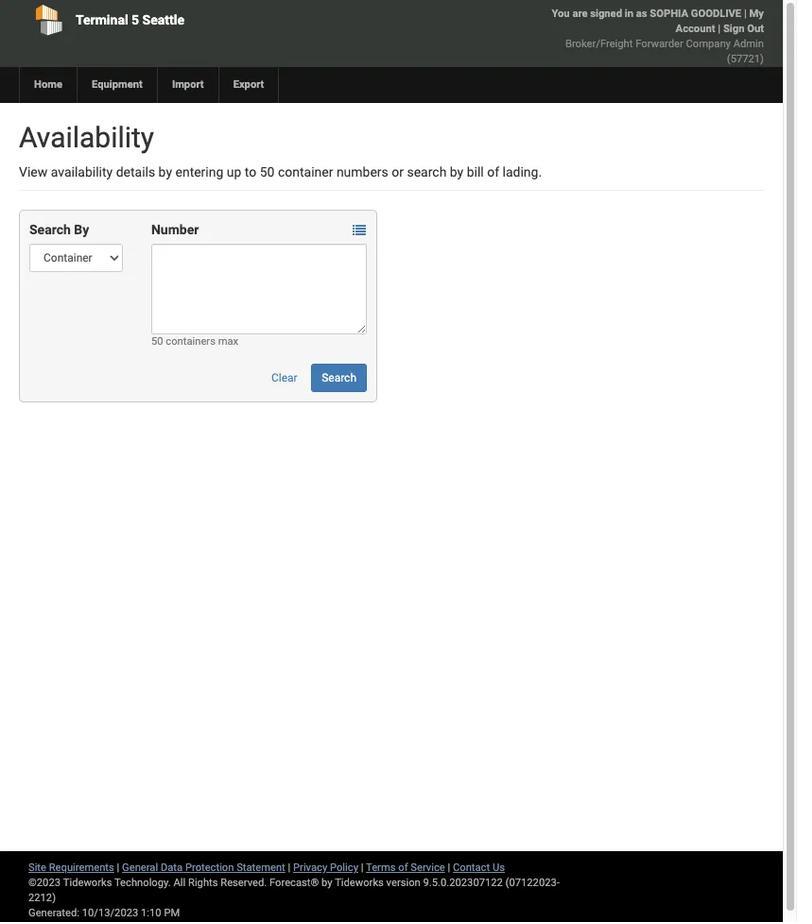 Task type: describe. For each thing, give the bounding box(es) containing it.
search for search
[[322, 372, 356, 385]]

(07122023-
[[506, 878, 560, 890]]

rights
[[188, 878, 218, 890]]

requirements
[[49, 862, 114, 875]]

containers
[[166, 336, 216, 348]]

numbers
[[337, 165, 388, 180]]

0 horizontal spatial 50
[[151, 336, 163, 348]]

terms
[[366, 862, 396, 875]]

availability
[[19, 121, 154, 154]]

0 horizontal spatial by
[[158, 165, 172, 180]]

©2023 tideworks
[[28, 878, 112, 890]]

protection
[[185, 862, 234, 875]]

Number text field
[[151, 244, 367, 335]]

my
[[749, 8, 764, 20]]

export link
[[218, 67, 278, 103]]

general
[[122, 862, 158, 875]]

to
[[245, 165, 257, 180]]

data
[[161, 862, 183, 875]]

sign
[[723, 23, 745, 35]]

0 vertical spatial of
[[487, 165, 499, 180]]

terminal 5 seattle link
[[19, 0, 313, 40]]

as
[[636, 8, 647, 20]]

50 containers max
[[151, 336, 238, 348]]

tideworks
[[335, 878, 384, 890]]

us
[[493, 862, 505, 875]]

| up 9.5.0.202307122
[[448, 862, 450, 875]]

clear button
[[261, 364, 308, 392]]

search for search by
[[29, 222, 71, 237]]

| left general
[[117, 862, 119, 875]]

or
[[392, 165, 404, 180]]

sign out link
[[723, 23, 764, 35]]

statement
[[237, 862, 285, 875]]

version
[[386, 878, 421, 890]]

| left my
[[744, 8, 747, 20]]

all
[[173, 878, 186, 890]]

bill
[[467, 165, 484, 180]]

entering
[[175, 165, 223, 180]]

seattle
[[142, 12, 184, 27]]

you
[[552, 8, 570, 20]]

by inside forecast® by tideworks version 9.5.0.202307122 (07122023- 2212) generated: 10/13/2023 1:10 pm
[[322, 878, 332, 890]]

clear
[[271, 372, 298, 385]]

privacy
[[293, 862, 327, 875]]

5
[[132, 12, 139, 27]]

are
[[572, 8, 588, 20]]

equipment
[[92, 78, 143, 91]]

broker/freight
[[565, 38, 633, 50]]

general data protection statement link
[[122, 862, 285, 875]]

out
[[747, 23, 764, 35]]

home link
[[19, 67, 77, 103]]

terminal 5 seattle
[[76, 12, 184, 27]]

(57721)
[[727, 53, 764, 65]]

search
[[407, 165, 447, 180]]

export
[[233, 78, 264, 91]]

company
[[686, 38, 731, 50]]

0 vertical spatial 50
[[260, 165, 275, 180]]

contact
[[453, 862, 490, 875]]

| up forecast®
[[288, 862, 291, 875]]

my account
[[676, 8, 764, 35]]

2 horizontal spatial by
[[450, 165, 464, 180]]



Task type: vqa. For each thing, say whether or not it's contained in the screenshot.
Weekend Gate Link link
no



Task type: locate. For each thing, give the bounding box(es) containing it.
max
[[218, 336, 238, 348]]

account
[[676, 23, 715, 35]]

10/13/2023
[[82, 908, 138, 920]]

| sign out broker/freight forwarder company admin (57721)
[[565, 23, 764, 65]]

forecast® by tideworks version 9.5.0.202307122 (07122023- 2212) generated: 10/13/2023 1:10 pm
[[28, 878, 560, 920]]

search left by
[[29, 222, 71, 237]]

| left sign
[[718, 23, 721, 35]]

|
[[744, 8, 747, 20], [718, 23, 721, 35], [117, 862, 119, 875], [288, 862, 291, 875], [361, 862, 364, 875], [448, 862, 450, 875]]

1 horizontal spatial by
[[322, 878, 332, 890]]

1 horizontal spatial of
[[487, 165, 499, 180]]

container
[[278, 165, 333, 180]]

of
[[487, 165, 499, 180], [398, 862, 408, 875]]

50 left the containers
[[151, 336, 163, 348]]

up
[[227, 165, 241, 180]]

view
[[19, 165, 48, 180]]

search inside button
[[322, 372, 356, 385]]

service
[[411, 862, 445, 875]]

site
[[28, 862, 46, 875]]

1 vertical spatial 50
[[151, 336, 163, 348]]

pm
[[164, 908, 180, 920]]

generated:
[[28, 908, 79, 920]]

by down the privacy policy link
[[322, 878, 332, 890]]

| up tideworks
[[361, 862, 364, 875]]

0 horizontal spatial of
[[398, 862, 408, 875]]

of right bill
[[487, 165, 499, 180]]

by left bill
[[450, 165, 464, 180]]

my account link
[[676, 8, 764, 35]]

forecast®
[[270, 878, 319, 890]]

1:10
[[141, 908, 161, 920]]

9.5.0.202307122
[[423, 878, 503, 890]]

search button
[[311, 364, 367, 392]]

search
[[29, 222, 71, 237], [322, 372, 356, 385]]

policy
[[330, 862, 358, 875]]

50 right to
[[260, 165, 275, 180]]

details
[[116, 165, 155, 180]]

by
[[74, 222, 89, 237]]

of up the version
[[398, 862, 408, 875]]

reserved.
[[221, 878, 267, 890]]

goodlive
[[691, 8, 741, 20]]

of inside site requirements | general data protection statement | privacy policy | terms of service | contact us ©2023 tideworks technology. all rights reserved.
[[398, 862, 408, 875]]

contact us link
[[453, 862, 505, 875]]

site requirements link
[[28, 862, 114, 875]]

search by
[[29, 222, 89, 237]]

show list image
[[353, 224, 366, 238]]

1 vertical spatial search
[[322, 372, 356, 385]]

site requirements | general data protection statement | privacy policy | terms of service | contact us ©2023 tideworks technology. all rights reserved.
[[28, 862, 505, 890]]

1 horizontal spatial 50
[[260, 165, 275, 180]]

equipment link
[[77, 67, 157, 103]]

view availability details by entering up to 50 container numbers or search by bill of lading.
[[19, 165, 542, 180]]

search right clear button
[[322, 372, 356, 385]]

sophia
[[650, 8, 688, 20]]

1 horizontal spatial search
[[322, 372, 356, 385]]

forwarder
[[636, 38, 683, 50]]

1 vertical spatial of
[[398, 862, 408, 875]]

signed
[[590, 8, 622, 20]]

technology.
[[114, 878, 171, 890]]

admin
[[733, 38, 764, 50]]

| inside | sign out broker/freight forwarder company admin (57721)
[[718, 23, 721, 35]]

privacy policy link
[[293, 862, 358, 875]]

in
[[625, 8, 634, 20]]

you are signed in as sophia goodlive |
[[552, 8, 749, 20]]

lading.
[[503, 165, 542, 180]]

by right the details
[[158, 165, 172, 180]]

number
[[151, 222, 199, 237]]

terminal
[[76, 12, 128, 27]]

2212)
[[28, 893, 56, 905]]

import link
[[157, 67, 218, 103]]

50
[[260, 165, 275, 180], [151, 336, 163, 348]]

availability
[[51, 165, 113, 180]]

0 horizontal spatial search
[[29, 222, 71, 237]]

0 vertical spatial search
[[29, 222, 71, 237]]

terms of service link
[[366, 862, 445, 875]]

by
[[158, 165, 172, 180], [450, 165, 464, 180], [322, 878, 332, 890]]

import
[[172, 78, 204, 91]]

home
[[34, 78, 62, 91]]



